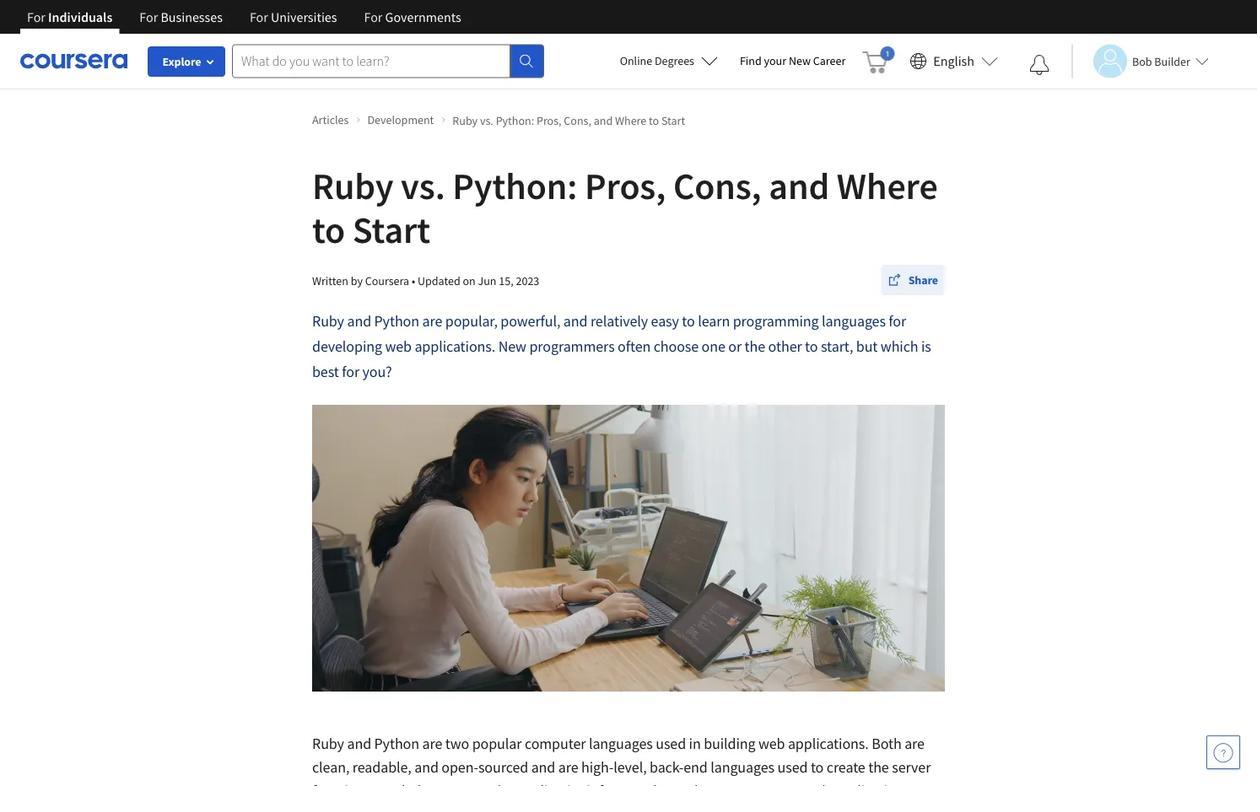 Task type: vqa. For each thing, say whether or not it's contained in the screenshot.
Recommendations link
no



Task type: describe. For each thing, give the bounding box(es) containing it.
0 horizontal spatial create
[[762, 782, 801, 786]]

needed
[[374, 782, 421, 786]]

and inside breadcrumbs navigation
[[594, 113, 613, 128]]

end.
[[633, 782, 660, 786]]

to inside breadcrumbs navigation
[[649, 113, 659, 128]]

0 horizontal spatial used
[[656, 734, 686, 753]]

often
[[618, 337, 651, 356]]

ruby inside the ruby vs. python: pros, cons, and where to start
[[312, 162, 394, 209]]

coursera
[[365, 273, 409, 288]]

updated
[[418, 273, 460, 288]]

building
[[704, 734, 756, 753]]

applications. inside "ruby and python are popular, powerful, and relatively easy to learn programming languages for developing web applications. new programmers often choose one or the other to start, but which is best for you?"
[[415, 337, 495, 356]]

shopping cart: 1 item image
[[863, 46, 895, 73]]

can
[[737, 782, 759, 786]]

•
[[412, 273, 415, 288]]

bob builder button
[[1072, 44, 1209, 78]]

coursera image
[[20, 47, 127, 74]]

for for businesses
[[139, 8, 158, 25]]

0 horizontal spatial languages
[[589, 734, 653, 753]]

1 vertical spatial start
[[353, 206, 430, 253]]

bob builder
[[1132, 54, 1190, 69]]

are left 'two'
[[422, 734, 442, 753]]

online degrees
[[620, 53, 694, 68]]

new inside "ruby and python are popular, powerful, and relatively easy to learn programming languages for developing web applications. new programmers often choose one or the other to start, but which is best for you?"
[[498, 337, 526, 356]]

ruby and python are popular, powerful, and relatively easy to learn programming languages for developing web applications. new programmers often choose one or the other to start, but which is best for you?
[[312, 312, 931, 381]]

for for universities
[[250, 8, 268, 25]]

both
[[872, 734, 902, 753]]

languages inside "ruby and python are popular, powerful, and relatively easy to learn programming languages for developing web applications. new programmers often choose one or the other to start, but which is best for you?"
[[822, 312, 886, 331]]

builder
[[1155, 54, 1190, 69]]

powerful,
[[501, 312, 560, 331]]

python: inside breadcrumbs navigation
[[496, 113, 534, 128]]

explore button
[[148, 46, 225, 77]]

governments
[[385, 8, 461, 25]]

python for readable,
[[374, 734, 419, 753]]

where inside the ruby vs. python: pros, cons, and where to start
[[837, 162, 938, 209]]

are up application's
[[558, 758, 578, 777]]

0 vertical spatial for
[[889, 312, 906, 331]]

development link
[[367, 111, 446, 129]]

vs. inside breadcrumbs navigation
[[480, 113, 493, 128]]

back-
[[650, 758, 684, 777]]

best
[[312, 362, 339, 381]]

2 vertical spatial web
[[804, 782, 830, 786]]

explore
[[162, 54, 201, 69]]

one
[[702, 337, 725, 356]]

bob
[[1132, 54, 1152, 69]]

0 horizontal spatial the
[[493, 782, 513, 786]]

you?
[[362, 362, 392, 381]]

in
[[689, 734, 701, 753]]

find your new career link
[[731, 51, 854, 72]]

cons, inside the ruby vs. python: pros, cons, and where to start
[[673, 162, 762, 209]]

articles link
[[312, 111, 361, 129]]

banner navigation
[[13, 0, 475, 34]]

pros, inside breadcrumbs navigation
[[537, 113, 562, 128]]

english button
[[903, 34, 1005, 89]]

front
[[599, 782, 630, 786]]

find
[[740, 53, 762, 68]]

businesses
[[161, 8, 223, 25]]

developers
[[663, 782, 734, 786]]

1 horizontal spatial languages
[[711, 758, 775, 777]]

ruby and python are two popular computer languages used in building web applications. both are clean, readable, and open-sourced and are high-level, back-end languages used to create the server functions needed to support the application's front end. developers can create web applications 
[[312, 734, 931, 786]]

the inside "ruby and python are popular, powerful, and relatively easy to learn programming languages for developing web applications. new programmers often choose one or the other to start, but which is best for you?"
[[745, 337, 765, 356]]

for universities
[[250, 8, 337, 25]]

relatively
[[591, 312, 648, 331]]

written by coursera • updated on jun 15, 2023
[[312, 273, 539, 288]]

show notifications image
[[1029, 55, 1050, 75]]

or
[[728, 337, 742, 356]]

for individuals
[[27, 8, 112, 25]]

learn
[[698, 312, 730, 331]]

python for applications.
[[374, 312, 419, 331]]

choose
[[654, 337, 699, 356]]

which
[[881, 337, 918, 356]]



Task type: locate. For each thing, give the bounding box(es) containing it.
start
[[661, 113, 685, 128], [353, 206, 430, 253]]

english
[[933, 53, 975, 70]]

ruby inside breadcrumbs navigation
[[453, 113, 478, 128]]

2 horizontal spatial web
[[804, 782, 830, 786]]

1 vertical spatial new
[[498, 337, 526, 356]]

1 horizontal spatial applications.
[[788, 734, 869, 753]]

programmers
[[529, 337, 615, 356]]

where
[[615, 113, 647, 128], [837, 162, 938, 209]]

where inside breadcrumbs navigation
[[615, 113, 647, 128]]

career
[[813, 53, 846, 68]]

open-
[[442, 758, 478, 777]]

breadcrumbs navigation
[[309, 107, 948, 132]]

jun
[[478, 273, 497, 288]]

ruby up clean,
[[312, 734, 344, 753]]

0 horizontal spatial new
[[498, 337, 526, 356]]

2 vertical spatial languages
[[711, 758, 775, 777]]

ruby right development link
[[453, 113, 478, 128]]

two
[[445, 734, 469, 753]]

on
[[463, 273, 476, 288]]

ruby inside "ruby and python are popular, powerful, and relatively easy to learn programming languages for developing web applications. new programmers often choose one or the other to start, but which is best for you?"
[[312, 312, 344, 331]]

web inside "ruby and python are popular, powerful, and relatively easy to learn programming languages for developing web applications. new programmers often choose one or the other to start, but which is best for you?"
[[385, 337, 412, 356]]

start down the degrees at the top right of page
[[661, 113, 685, 128]]

application's
[[516, 782, 596, 786]]

1 horizontal spatial for
[[889, 312, 906, 331]]

python: inside the ruby vs. python: pros, cons, and where to start
[[453, 162, 577, 209]]

for left individuals
[[27, 8, 45, 25]]

[featured image] a programmer working on a project image
[[312, 405, 945, 692]]

1 vertical spatial create
[[762, 782, 801, 786]]

applications. inside ruby and python are two popular computer languages used in building web applications. both are clean, readable, and open-sourced and are high-level, back-end languages used to create the server functions needed to support the application's front end. developers can create web applications
[[788, 734, 869, 753]]

vs.
[[480, 113, 493, 128], [401, 162, 445, 209]]

1 vertical spatial python:
[[453, 162, 577, 209]]

find your new career
[[740, 53, 846, 68]]

for left the universities
[[250, 8, 268, 25]]

1 vertical spatial languages
[[589, 734, 653, 753]]

0 vertical spatial create
[[827, 758, 865, 777]]

0 horizontal spatial applications.
[[415, 337, 495, 356]]

0 horizontal spatial vs.
[[401, 162, 445, 209]]

0 vertical spatial pros,
[[537, 113, 562, 128]]

0 horizontal spatial start
[[353, 206, 430, 253]]

python down coursera
[[374, 312, 419, 331]]

web left applications
[[804, 782, 830, 786]]

to
[[649, 113, 659, 128], [312, 206, 345, 253], [682, 312, 695, 331], [805, 337, 818, 356], [811, 758, 824, 777], [424, 782, 437, 786]]

new right the your
[[789, 53, 811, 68]]

ruby inside ruby and python are two popular computer languages used in building web applications. both are clean, readable, and open-sourced and are high-level, back-end languages used to create the server functions needed to support the application's front end. developers can create web applications
[[312, 734, 344, 753]]

other
[[768, 337, 802, 356]]

0 vertical spatial web
[[385, 337, 412, 356]]

end
[[684, 758, 708, 777]]

1 horizontal spatial pros,
[[585, 162, 666, 209]]

1 horizontal spatial web
[[758, 734, 785, 753]]

vs. down development link
[[401, 162, 445, 209]]

your
[[764, 53, 786, 68]]

python:
[[496, 113, 534, 128], [453, 162, 577, 209]]

degrees
[[655, 53, 694, 68]]

15,
[[499, 273, 514, 288]]

python inside ruby and python are two popular computer languages used in building web applications. both are clean, readable, and open-sourced and are high-level, back-end languages used to create the server functions needed to support the application's front end. developers can create web applications
[[374, 734, 419, 753]]

0 vertical spatial python:
[[496, 113, 534, 128]]

0 vertical spatial used
[[656, 734, 686, 753]]

new
[[789, 53, 811, 68], [498, 337, 526, 356]]

programming
[[733, 312, 819, 331]]

start up coursera
[[353, 206, 430, 253]]

0 vertical spatial cons,
[[564, 113, 591, 128]]

clean,
[[312, 758, 350, 777]]

are up server
[[905, 734, 925, 753]]

popular,
[[445, 312, 498, 331]]

the down sourced
[[493, 782, 513, 786]]

languages up but
[[822, 312, 886, 331]]

2 python from the top
[[374, 734, 419, 753]]

1 vertical spatial for
[[342, 362, 359, 381]]

for businesses
[[139, 8, 223, 25]]

popular
[[472, 734, 522, 753]]

readable,
[[352, 758, 412, 777]]

articles
[[312, 112, 349, 127]]

level,
[[614, 758, 647, 777]]

share button
[[881, 265, 945, 295], [881, 265, 945, 295]]

online degrees button
[[606, 42, 731, 79]]

easy
[[651, 312, 679, 331]]

languages up level,
[[589, 734, 653, 753]]

development
[[367, 112, 434, 127]]

ruby up developing
[[312, 312, 344, 331]]

help center image
[[1213, 742, 1234, 763]]

1 horizontal spatial vs.
[[480, 113, 493, 128]]

start inside breadcrumbs navigation
[[661, 113, 685, 128]]

1 vertical spatial web
[[758, 734, 785, 753]]

1 vertical spatial vs.
[[401, 162, 445, 209]]

web
[[385, 337, 412, 356], [758, 734, 785, 753], [804, 782, 830, 786]]

1 horizontal spatial cons,
[[673, 162, 762, 209]]

create
[[827, 758, 865, 777], [762, 782, 801, 786]]

and
[[594, 113, 613, 128], [769, 162, 830, 209], [347, 312, 371, 331], [563, 312, 588, 331], [347, 734, 371, 753], [414, 758, 439, 777], [531, 758, 555, 777]]

0 vertical spatial applications.
[[415, 337, 495, 356]]

1 horizontal spatial used
[[778, 758, 808, 777]]

1 horizontal spatial start
[[661, 113, 685, 128]]

create right can
[[762, 782, 801, 786]]

web right building
[[758, 734, 785, 753]]

share
[[908, 273, 938, 288]]

for right best
[[342, 362, 359, 381]]

sourced
[[478, 758, 528, 777]]

1 horizontal spatial new
[[789, 53, 811, 68]]

1 vertical spatial where
[[837, 162, 938, 209]]

start,
[[821, 337, 853, 356]]

for for individuals
[[27, 8, 45, 25]]

for up what do you want to learn? text box at top
[[364, 8, 383, 25]]

1 vertical spatial ruby vs. python: pros, cons, and where to start
[[312, 162, 938, 253]]

to inside the ruby vs. python: pros, cons, and where to start
[[312, 206, 345, 253]]

for
[[27, 8, 45, 25], [139, 8, 158, 25], [250, 8, 268, 25], [364, 8, 383, 25]]

1 for from the left
[[27, 8, 45, 25]]

1 python from the top
[[374, 312, 419, 331]]

functions
[[312, 782, 371, 786]]

1 vertical spatial the
[[868, 758, 889, 777]]

1 vertical spatial used
[[778, 758, 808, 777]]

1 vertical spatial cons,
[[673, 162, 762, 209]]

0 vertical spatial the
[[745, 337, 765, 356]]

2 horizontal spatial the
[[868, 758, 889, 777]]

None search field
[[232, 44, 544, 78]]

2 vertical spatial the
[[493, 782, 513, 786]]

1 vertical spatial applications.
[[788, 734, 869, 753]]

pros, inside the ruby vs. python: pros, cons, and where to start
[[585, 162, 666, 209]]

ruby vs. python: pros, cons, and where to start
[[453, 113, 685, 128], [312, 162, 938, 253]]

python inside "ruby and python are popular, powerful, and relatively easy to learn programming languages for developing web applications. new programmers often choose one or the other to start, but which is best for you?"
[[374, 312, 419, 331]]

for left businesses
[[139, 8, 158, 25]]

0 vertical spatial languages
[[822, 312, 886, 331]]

for governments
[[364, 8, 461, 25]]

0 horizontal spatial cons,
[[564, 113, 591, 128]]

support
[[440, 782, 490, 786]]

1 vertical spatial pros,
[[585, 162, 666, 209]]

applications
[[833, 782, 910, 786]]

developing
[[312, 337, 382, 356]]

but
[[856, 337, 878, 356]]

cons,
[[564, 113, 591, 128], [673, 162, 762, 209]]

0 horizontal spatial for
[[342, 362, 359, 381]]

are inside "ruby and python are popular, powerful, and relatively easy to learn programming languages for developing web applications. new programmers often choose one or the other to start, but which is best for you?"
[[422, 312, 442, 331]]

2 for from the left
[[139, 8, 158, 25]]

online
[[620, 53, 652, 68]]

python up readable, at the left of page
[[374, 734, 419, 753]]

python
[[374, 312, 419, 331], [374, 734, 419, 753]]

1 horizontal spatial the
[[745, 337, 765, 356]]

web up you?
[[385, 337, 412, 356]]

0 horizontal spatial where
[[615, 113, 647, 128]]

the
[[745, 337, 765, 356], [868, 758, 889, 777], [493, 782, 513, 786]]

applications. left the both
[[788, 734, 869, 753]]

by
[[351, 273, 363, 288]]

individuals
[[48, 8, 112, 25]]

languages up can
[[711, 758, 775, 777]]

are
[[422, 312, 442, 331], [422, 734, 442, 753], [905, 734, 925, 753], [558, 758, 578, 777]]

is
[[921, 337, 931, 356]]

ruby down articles "link"
[[312, 162, 394, 209]]

universities
[[271, 8, 337, 25]]

0 vertical spatial start
[[661, 113, 685, 128]]

written
[[312, 273, 348, 288]]

0 horizontal spatial web
[[385, 337, 412, 356]]

languages
[[822, 312, 886, 331], [589, 734, 653, 753], [711, 758, 775, 777]]

applications.
[[415, 337, 495, 356], [788, 734, 869, 753]]

2023
[[516, 273, 539, 288]]

0 vertical spatial where
[[615, 113, 647, 128]]

are left popular,
[[422, 312, 442, 331]]

3 for from the left
[[250, 8, 268, 25]]

1 horizontal spatial create
[[827, 758, 865, 777]]

applications. down popular,
[[415, 337, 495, 356]]

for for governments
[[364, 8, 383, 25]]

used
[[656, 734, 686, 753], [778, 758, 808, 777]]

for up which
[[889, 312, 906, 331]]

0 vertical spatial ruby vs. python: pros, cons, and where to start
[[453, 113, 685, 128]]

cons, inside breadcrumbs navigation
[[564, 113, 591, 128]]

pros,
[[537, 113, 562, 128], [585, 162, 666, 209]]

1 vertical spatial python
[[374, 734, 419, 753]]

1 horizontal spatial where
[[837, 162, 938, 209]]

high-
[[581, 758, 614, 777]]

0 vertical spatial python
[[374, 312, 419, 331]]

create up applications
[[827, 758, 865, 777]]

0 vertical spatial vs.
[[480, 113, 493, 128]]

2 horizontal spatial languages
[[822, 312, 886, 331]]

new down 'powerful,'
[[498, 337, 526, 356]]

ruby vs. python: pros, cons, and where to start inside breadcrumbs navigation
[[453, 113, 685, 128]]

computer
[[525, 734, 586, 753]]

ruby
[[453, 113, 478, 128], [312, 162, 394, 209], [312, 312, 344, 331], [312, 734, 344, 753]]

the up applications
[[868, 758, 889, 777]]

0 horizontal spatial pros,
[[537, 113, 562, 128]]

What do you want to learn? text field
[[232, 44, 510, 78]]

0 vertical spatial new
[[789, 53, 811, 68]]

the right the or
[[745, 337, 765, 356]]

server
[[892, 758, 931, 777]]

vs. right development link
[[480, 113, 493, 128]]

4 for from the left
[[364, 8, 383, 25]]



